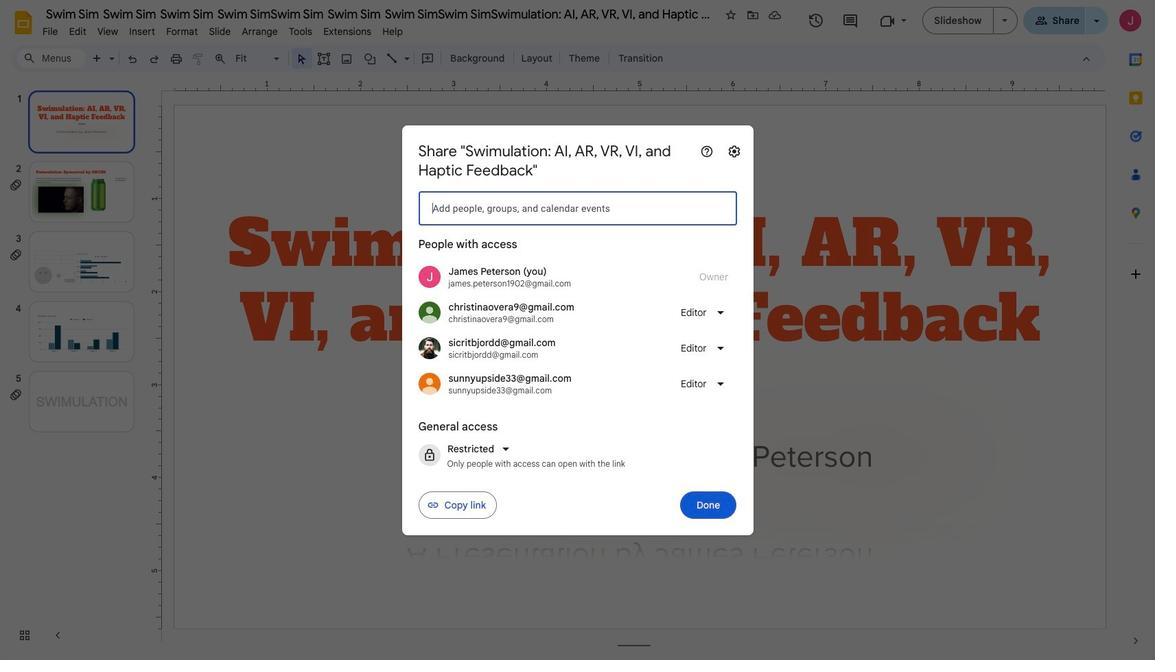 Task type: vqa. For each thing, say whether or not it's contained in the screenshot.
Star option
yes



Task type: locate. For each thing, give the bounding box(es) containing it.
menu bar inside menu bar banner
[[37, 18, 408, 40]]

Menus field
[[17, 49, 86, 68]]

application
[[0, 0, 1155, 661]]

paint format image
[[191, 52, 205, 66]]

new slide (ctrl+m) image
[[91, 52, 104, 66]]

tab list
[[1117, 40, 1155, 623]]

menu bar banner
[[0, 0, 1155, 661]]

undo (⌘z) image
[[126, 52, 139, 66]]

add comment (⌘+option+m) image
[[421, 52, 434, 66]]

move image
[[746, 8, 760, 22]]

star image
[[724, 8, 738, 22]]

text box image
[[317, 52, 331, 66]]

navigation
[[0, 78, 151, 661]]

menu bar
[[37, 18, 408, 40]]

show all comments image
[[842, 13, 859, 29]]

Rename text field
[[37, 5, 720, 22]]

main toolbar
[[85, 48, 670, 69]]

slides home image
[[11, 10, 36, 35]]

select (esc) image
[[295, 52, 309, 66]]

share. shared with 3 people. image
[[1035, 14, 1047, 26]]



Task type: describe. For each thing, give the bounding box(es) containing it.
document status: saved to drive. image
[[768, 8, 782, 22]]

Star checkbox
[[721, 5, 741, 25]]

redo (⌘y) image
[[148, 52, 161, 66]]

print (⌘p) image
[[170, 52, 183, 66]]

last edit was on october 30, 2023 image
[[808, 12, 825, 29]]

zoom image
[[213, 52, 227, 66]]

hide the menus (ctrl+shift+f) image
[[1080, 52, 1093, 66]]

tab list inside menu bar banner
[[1117, 40, 1155, 623]]

line image
[[386, 52, 399, 66]]



